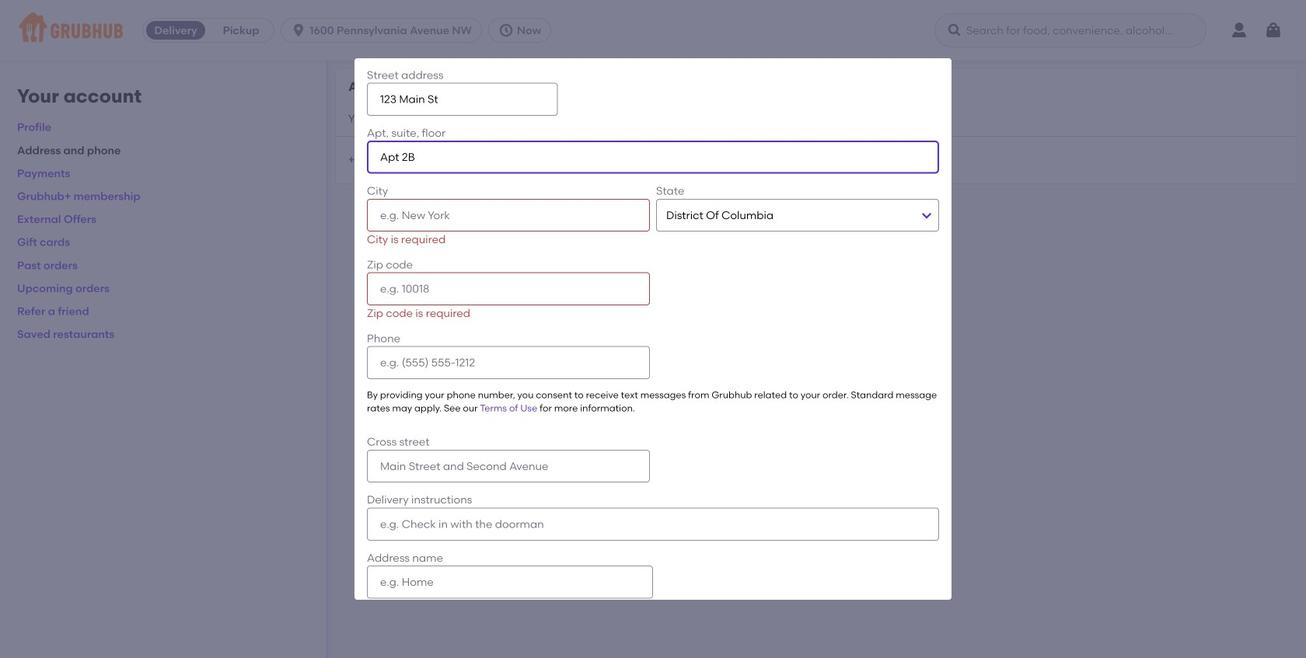 Task type: describe. For each thing, give the bounding box(es) containing it.
0 horizontal spatial svg image
[[291, 23, 307, 38]]

e.g. Check in with the doorman text field
[[367, 508, 940, 541]]

alert for e.g. new york text field
[[367, 233, 446, 246]]

2 horizontal spatial svg image
[[1265, 21, 1283, 40]]

e.g. New York text field
[[367, 199, 650, 232]]

e.g. (555) 555-1212 telephone field
[[367, 347, 650, 379]]

e.g. Home text field
[[367, 566, 653, 599]]



Task type: vqa. For each thing, say whether or not it's contained in the screenshot.
alert corresponding to the e.g. 10018 telephone field
yes



Task type: locate. For each thing, give the bounding box(es) containing it.
e.g. 555 Main St text field
[[367, 83, 558, 116]]

alert
[[367, 233, 446, 246], [367, 307, 471, 320]]

1 vertical spatial alert
[[367, 307, 471, 320]]

e.g. 10018 telephone field
[[367, 273, 650, 306]]

main navigation navigation
[[0, 0, 1307, 61]]

e.g. 15F text field
[[367, 141, 940, 174]]

0 vertical spatial alert
[[367, 233, 446, 246]]

Main Street and Second Avenue text field
[[367, 450, 650, 483]]

1 alert from the top
[[367, 233, 446, 246]]

svg image
[[1265, 21, 1283, 40], [291, 23, 307, 38], [947, 23, 963, 38]]

alert for e.g. 10018 telephone field
[[367, 307, 471, 320]]

svg image
[[498, 23, 514, 38]]

1 horizontal spatial svg image
[[947, 23, 963, 38]]

2 alert from the top
[[367, 307, 471, 320]]



